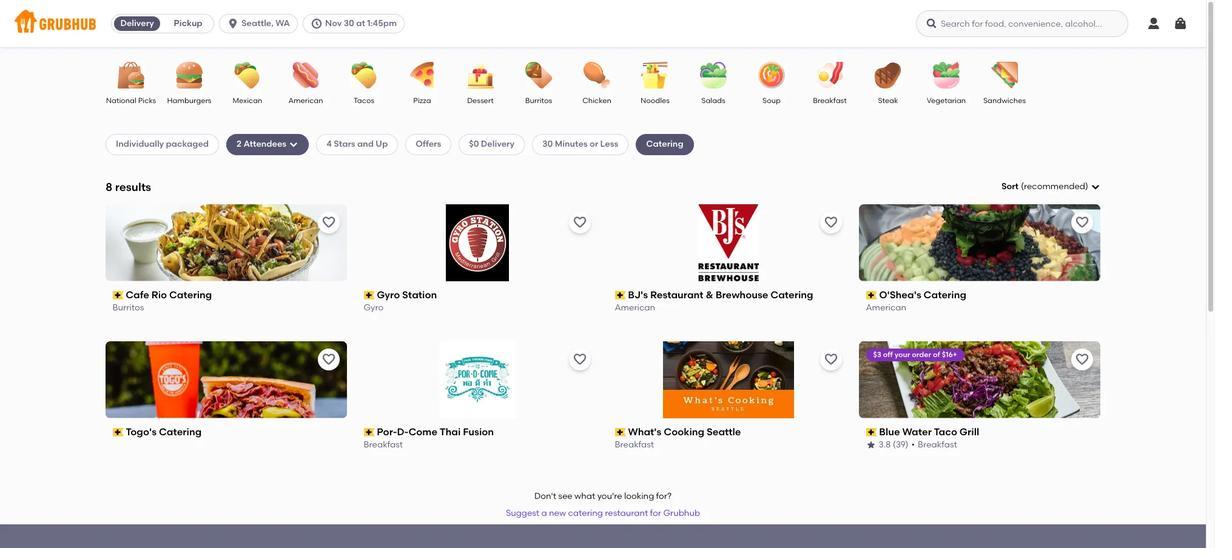 Task type: vqa. For each thing, say whether or not it's contained in the screenshot.
offers on the top
yes



Task type: describe. For each thing, give the bounding box(es) containing it.
restaurant
[[651, 289, 704, 301]]

por-d-come thai fusion logo image
[[439, 341, 516, 419]]

order
[[913, 351, 932, 359]]

svg image inside nov 30 at 1:45pm button
[[311, 18, 323, 30]]

hamburgers
[[167, 96, 212, 105]]

vegetarian
[[927, 96, 966, 105]]

2 horizontal spatial svg image
[[1174, 16, 1188, 31]]

30 minutes or less
[[543, 139, 619, 149]]

a
[[542, 509, 547, 519]]

sandwiches image
[[984, 62, 1026, 89]]

chicken image
[[576, 62, 618, 89]]

subscription pass image for por-d-come thai fusion
[[364, 428, 375, 437]]

d-
[[398, 426, 409, 438]]

for?
[[656, 492, 672, 502]]

save this restaurant image for gyro station
[[573, 215, 587, 230]]

what's cooking seattle link
[[615, 426, 842, 440]]

$3
[[874, 351, 882, 359]]

o'shea's
[[880, 289, 922, 301]]

catering down noodles
[[647, 139, 684, 149]]

por-
[[377, 426, 398, 438]]

delivery inside 8 results main content
[[481, 139, 515, 149]]

save this restaurant button for cafe rio catering
[[318, 212, 340, 234]]

wa
[[276, 18, 290, 29]]

30 inside 8 results main content
[[543, 139, 553, 149]]

dessert image
[[459, 62, 502, 89]]

4
[[327, 139, 332, 149]]

nov 30 at 1:45pm button
[[303, 14, 410, 33]]

grubhub
[[664, 509, 700, 519]]

3.8 (39)
[[879, 440, 909, 450]]

(39)
[[894, 440, 909, 450]]

blue
[[880, 426, 901, 438]]

picks
[[138, 96, 156, 105]]

steak
[[878, 96, 899, 105]]

individually
[[116, 139, 164, 149]]

breakfast down "por-" on the left bottom of the page
[[364, 440, 403, 450]]

or
[[590, 139, 598, 149]]

bj's restaurant & brewhouse catering
[[629, 289, 814, 301]]

(
[[1021, 181, 1024, 192]]

gyro for gyro station
[[377, 289, 400, 301]]

o'shea's catering logo image
[[859, 204, 1101, 281]]

0 horizontal spatial svg image
[[289, 140, 299, 150]]

cooking
[[664, 426, 705, 438]]

save this restaurant image for cafe rio catering
[[322, 215, 336, 230]]

catering right o'shea's on the right
[[924, 289, 967, 301]]

up
[[376, 139, 388, 149]]

• breakfast
[[912, 440, 958, 450]]

mexican
[[233, 96, 262, 105]]

catering right the brewhouse
[[771, 289, 814, 301]]

sort
[[1002, 181, 1019, 192]]

suggest a new catering restaurant for grubhub button
[[501, 503, 706, 525]]

don't
[[535, 492, 557, 502]]

pizza image
[[401, 62, 444, 89]]

cafe rio catering link
[[113, 289, 340, 302]]

gyro station link
[[364, 289, 591, 302]]

don't see what you're looking for?
[[535, 492, 672, 502]]

results
[[115, 180, 151, 194]]

vegetarian image
[[926, 62, 968, 89]]

suggest
[[506, 509, 540, 519]]

0 horizontal spatial american
[[289, 96, 323, 105]]

catering right the togo's
[[159, 426, 202, 438]]

fusion
[[463, 426, 494, 438]]

$3 off your order of $16+
[[874, 351, 958, 359]]

what
[[575, 492, 596, 502]]

2
[[237, 139, 242, 149]]

save this restaurant button for por-d-come thai fusion
[[569, 349, 591, 371]]

&
[[706, 289, 714, 301]]

delivery inside button
[[120, 18, 154, 29]]

grill
[[960, 426, 980, 438]]

restaurant
[[605, 509, 648, 519]]

nov
[[325, 18, 342, 29]]

svg image inside seattle, wa button
[[227, 18, 239, 30]]

por-d-come thai fusion link
[[364, 426, 591, 440]]

offers
[[416, 139, 441, 149]]

0 vertical spatial burritos
[[525, 96, 552, 105]]

8 results
[[106, 180, 151, 194]]

8 results main content
[[0, 47, 1207, 549]]

sort ( recommended )
[[1002, 181, 1089, 192]]

save this restaurant image for bj's restaurant & brewhouse catering
[[824, 215, 839, 230]]

station
[[403, 289, 437, 301]]

Search for food, convenience, alcohol... search field
[[916, 10, 1129, 37]]

you're
[[598, 492, 622, 502]]

save this restaurant image for o'shea's catering
[[1075, 215, 1090, 230]]

national picks image
[[110, 62, 152, 89]]

seattle, wa button
[[219, 14, 303, 33]]

soup image
[[751, 62, 793, 89]]

subscription pass image for cafe rio catering
[[113, 291, 124, 300]]

cafe
[[126, 289, 150, 301]]

looking
[[624, 492, 654, 502]]

blue water taco grill logo image
[[859, 341, 1101, 419]]

$0 delivery
[[469, 139, 515, 149]]



Task type: locate. For each thing, give the bounding box(es) containing it.
chicken
[[583, 96, 612, 105]]

subscription pass image for what's cooking seattle
[[615, 428, 626, 437]]

minutes
[[555, 139, 588, 149]]

subscription pass image for o'shea's catering
[[867, 291, 877, 300]]

togo's
[[126, 426, 157, 438]]

national picks
[[106, 96, 156, 105]]

off
[[884, 351, 894, 359]]

bj's
[[629, 289, 649, 301]]

togo's catering link
[[113, 426, 340, 440]]

bj's restaurant & brewhouse catering link
[[615, 289, 842, 302]]

delivery right the $0
[[481, 139, 515, 149]]

american down bj's
[[615, 303, 656, 313]]

subscription pass image left cafe in the bottom of the page
[[113, 291, 124, 300]]

subscription pass image inside gyro station 'link'
[[364, 291, 375, 300]]

brewhouse
[[716, 289, 769, 301]]

subscription pass image left "por-" on the left bottom of the page
[[364, 428, 375, 437]]

subscription pass image inside togo's catering link
[[113, 428, 124, 437]]

•
[[912, 440, 916, 450]]

svg image up vegetarian image
[[926, 18, 938, 30]]

breakfast down what's in the right of the page
[[615, 440, 655, 450]]

rio
[[152, 289, 167, 301]]

subscription pass image for togo's catering
[[113, 428, 124, 437]]

1:45pm
[[367, 18, 397, 29]]

breakfast image
[[809, 62, 851, 89]]

what's
[[629, 426, 662, 438]]

save this restaurant button
[[318, 212, 340, 234], [569, 212, 591, 234], [821, 212, 842, 234], [1072, 212, 1094, 234], [318, 349, 340, 371], [569, 349, 591, 371], [821, 349, 842, 371], [1072, 349, 1094, 371]]

subscription pass image inside what's cooking seattle link
[[615, 428, 626, 437]]

recommended
[[1024, 181, 1086, 192]]

save this restaurant image for por-d-come thai fusion
[[573, 352, 587, 367]]

gyro station logo image
[[446, 204, 509, 281]]

gyro down gyro station
[[364, 303, 384, 313]]

american down american image
[[289, 96, 323, 105]]

dessert
[[467, 96, 494, 105]]

catering
[[568, 509, 603, 519]]

1 vertical spatial gyro
[[364, 303, 384, 313]]

noodles image
[[634, 62, 677, 89]]

subscription pass image for blue water taco grill
[[867, 428, 877, 437]]

por-d-come thai fusion
[[377, 426, 494, 438]]

4 stars and up
[[327, 139, 388, 149]]

save this restaurant button for bj's restaurant & brewhouse catering
[[821, 212, 842, 234]]

togo's catering
[[126, 426, 202, 438]]

star icon image
[[867, 441, 876, 451]]

subscription pass image inside blue water taco grill link
[[867, 428, 877, 437]]

stars
[[334, 139, 355, 149]]

salads
[[702, 96, 726, 105]]

svg image inside field
[[1091, 182, 1101, 192]]

togo's catering logo image
[[106, 341, 347, 419]]

subscription pass image
[[113, 291, 124, 300], [615, 291, 626, 300], [867, 291, 877, 300], [113, 428, 124, 437], [615, 428, 626, 437]]

gyro for gyro
[[364, 303, 384, 313]]

water
[[903, 426, 932, 438]]

0 vertical spatial 30
[[344, 18, 354, 29]]

save this restaurant button for o'shea's catering
[[1072, 212, 1094, 234]]

mexican image
[[226, 62, 269, 89]]

noodles
[[641, 96, 670, 105]]

catering right rio
[[170, 289, 212, 301]]

svg image
[[227, 18, 239, 30], [311, 18, 323, 30], [926, 18, 938, 30], [1091, 182, 1101, 192]]

burritos down burritos image
[[525, 96, 552, 105]]

svg image left 'nov'
[[311, 18, 323, 30]]

)
[[1086, 181, 1089, 192]]

taco
[[935, 426, 958, 438]]

0 horizontal spatial burritos
[[113, 303, 144, 313]]

individually packaged
[[116, 139, 209, 149]]

subscription pass image inside bj's restaurant & brewhouse catering link
[[615, 291, 626, 300]]

and
[[357, 139, 374, 149]]

0 horizontal spatial save this restaurant image
[[573, 352, 587, 367]]

breakfast
[[813, 96, 847, 105], [364, 440, 403, 450], [615, 440, 655, 450], [919, 440, 958, 450]]

delivery left pickup
[[120, 18, 154, 29]]

subscription pass image
[[364, 291, 375, 300], [364, 428, 375, 437], [867, 428, 877, 437]]

packaged
[[166, 139, 209, 149]]

1 horizontal spatial save this restaurant image
[[824, 352, 839, 367]]

3.8
[[879, 440, 891, 450]]

of
[[934, 351, 941, 359]]

subscription pass image left bj's
[[615, 291, 626, 300]]

none field inside 8 results main content
[[1002, 181, 1101, 193]]

attendees
[[244, 139, 287, 149]]

save this restaurant image for what's cooking seattle
[[824, 352, 839, 367]]

subscription pass image inside the por-d-come thai fusion link
[[364, 428, 375, 437]]

save this restaurant image
[[1075, 215, 1090, 230], [573, 352, 587, 367], [824, 352, 839, 367]]

subscription pass image for gyro station
[[364, 291, 375, 300]]

pickup
[[174, 18, 202, 29]]

main navigation navigation
[[0, 0, 1207, 47]]

subscription pass image up 'star icon'
[[867, 428, 877, 437]]

cafe rio catering
[[126, 289, 212, 301]]

your
[[895, 351, 911, 359]]

tacos
[[354, 96, 374, 105]]

0 vertical spatial delivery
[[120, 18, 154, 29]]

save this restaurant button for what's cooking seattle
[[821, 349, 842, 371]]

see
[[559, 492, 573, 502]]

suggest a new catering restaurant for grubhub
[[506, 509, 700, 519]]

1 vertical spatial 30
[[543, 139, 553, 149]]

svg image right )
[[1091, 182, 1101, 192]]

steak image
[[867, 62, 910, 89]]

o'shea's catering link
[[867, 289, 1094, 302]]

national
[[106, 96, 136, 105]]

subscription pass image for bj's restaurant & brewhouse catering
[[615, 291, 626, 300]]

1 horizontal spatial svg image
[[1147, 16, 1162, 31]]

burritos down cafe in the bottom of the page
[[113, 303, 144, 313]]

what's cooking seattle logo image
[[663, 341, 794, 419]]

1 vertical spatial delivery
[[481, 139, 515, 149]]

1 horizontal spatial 30
[[543, 139, 553, 149]]

american for bj's restaurant & brewhouse catering
[[615, 303, 656, 313]]

None field
[[1002, 181, 1101, 193]]

$16+
[[943, 351, 958, 359]]

svg image left the seattle,
[[227, 18, 239, 30]]

gyro station
[[377, 289, 437, 301]]

thai
[[440, 426, 461, 438]]

1 horizontal spatial american
[[615, 303, 656, 313]]

salads image
[[692, 62, 735, 89]]

2 attendees
[[237, 139, 287, 149]]

gyro
[[377, 289, 400, 301], [364, 303, 384, 313]]

save this restaurant button for gyro station
[[569, 212, 591, 234]]

american for o'shea's catering
[[867, 303, 907, 313]]

subscription pass image left gyro station
[[364, 291, 375, 300]]

american down o'shea's on the right
[[867, 303, 907, 313]]

bj's restaurant & brewhouse catering logo image
[[698, 204, 759, 281]]

tacos image
[[343, 62, 385, 89]]

seattle,
[[242, 18, 274, 29]]

2 horizontal spatial save this restaurant image
[[1075, 215, 1090, 230]]

what's cooking seattle
[[629, 426, 742, 438]]

breakfast down taco
[[919, 440, 958, 450]]

hamburgers image
[[168, 62, 211, 89]]

gyro left station
[[377, 289, 400, 301]]

cafe rio catering logo image
[[106, 204, 347, 281]]

save this restaurant image
[[322, 215, 336, 230], [573, 215, 587, 230], [824, 215, 839, 230], [322, 352, 336, 367], [1075, 352, 1090, 367]]

1 horizontal spatial burritos
[[525, 96, 552, 105]]

1 vertical spatial burritos
[[113, 303, 144, 313]]

2 horizontal spatial american
[[867, 303, 907, 313]]

svg image
[[1147, 16, 1162, 31], [1174, 16, 1188, 31], [289, 140, 299, 150]]

blue water taco grill
[[880, 426, 980, 438]]

subscription pass image inside 'o'shea's catering' link
[[867, 291, 877, 300]]

gyro inside 'link'
[[377, 289, 400, 301]]

0 horizontal spatial 30
[[344, 18, 354, 29]]

none field containing sort
[[1002, 181, 1101, 193]]

o'shea's catering
[[880, 289, 967, 301]]

delivery button
[[112, 14, 163, 33]]

blue water taco grill link
[[867, 426, 1094, 440]]

30 left at at the left
[[344, 18, 354, 29]]

american image
[[285, 62, 327, 89]]

sandwiches
[[984, 96, 1026, 105]]

burritos image
[[518, 62, 560, 89]]

soup
[[763, 96, 781, 105]]

seattle
[[707, 426, 742, 438]]

30 left minutes
[[543, 139, 553, 149]]

breakfast down breakfast image
[[813, 96, 847, 105]]

8
[[106, 180, 112, 194]]

pickup button
[[163, 14, 214, 33]]

0 vertical spatial gyro
[[377, 289, 400, 301]]

for
[[650, 509, 662, 519]]

1 horizontal spatial delivery
[[481, 139, 515, 149]]

come
[[409, 426, 438, 438]]

subscription pass image left the togo's
[[113, 428, 124, 437]]

nov 30 at 1:45pm
[[325, 18, 397, 29]]

0 horizontal spatial delivery
[[120, 18, 154, 29]]

subscription pass image left o'shea's on the right
[[867, 291, 877, 300]]

subscription pass image inside cafe rio catering link
[[113, 291, 124, 300]]

30 inside button
[[344, 18, 354, 29]]

$0
[[469, 139, 479, 149]]

catering
[[647, 139, 684, 149], [170, 289, 212, 301], [771, 289, 814, 301], [924, 289, 967, 301], [159, 426, 202, 438]]

delivery
[[120, 18, 154, 29], [481, 139, 515, 149]]

subscription pass image left what's in the right of the page
[[615, 428, 626, 437]]



